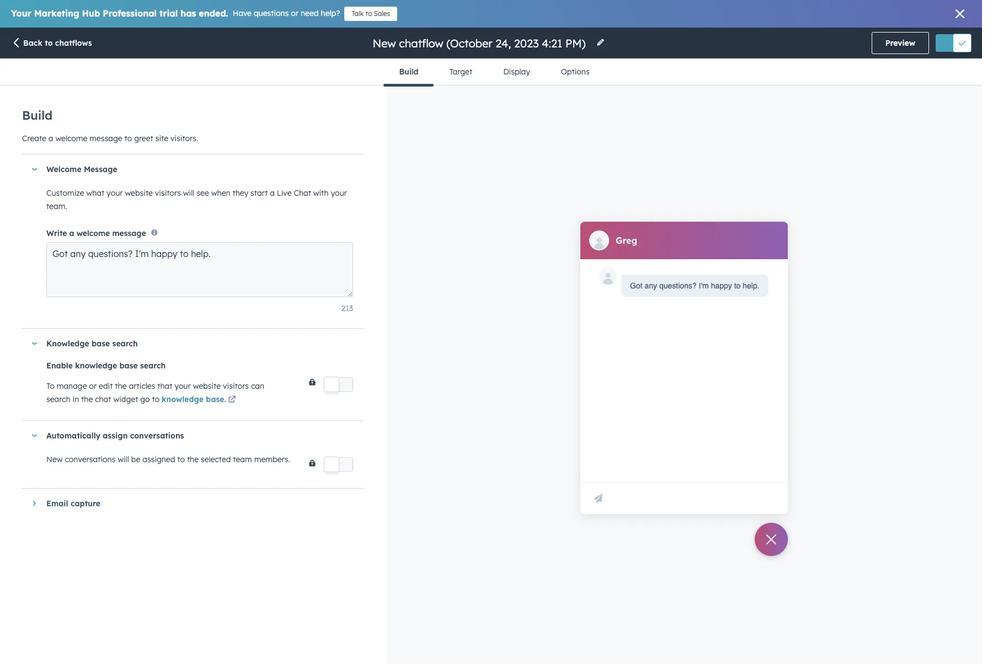 Task type: describe. For each thing, give the bounding box(es) containing it.
preview
[[886, 38, 916, 48]]

new
[[46, 455, 63, 465]]

visitors inside customize what your website visitors will see when they start a live chat with your team.
[[155, 188, 181, 198]]

to inside to manage or edit the articles that your website visitors can search in the chat widget go to
[[152, 395, 160, 405]]

questions
[[254, 8, 289, 18]]

options
[[561, 67, 590, 77]]

knowledge base search
[[46, 339, 138, 349]]

got any questions? i'm happy to help.
[[631, 281, 760, 290]]

new conversations will be assigned to the selected team members.
[[46, 455, 290, 465]]

knowledge base. link
[[162, 394, 238, 408]]

0 horizontal spatial your
[[107, 188, 123, 198]]

trial
[[160, 8, 178, 19]]

back to chatflows button
[[11, 37, 92, 50]]

email capture
[[46, 499, 101, 509]]

write
[[46, 229, 67, 239]]

to manage or edit the articles that your website visitors can search in the chat widget go to
[[46, 382, 265, 405]]

message for write a welcome message
[[112, 229, 146, 239]]

target button
[[434, 59, 488, 85]]

chat
[[294, 188, 311, 198]]

to inside agent says: got any questions? i'm happy to help. element
[[735, 281, 741, 290]]

can
[[251, 382, 265, 392]]

welcome
[[46, 165, 82, 174]]

widget
[[113, 395, 138, 405]]

knowledge
[[46, 339, 89, 349]]

that
[[158, 382, 173, 392]]

options button
[[546, 59, 606, 85]]

site
[[156, 134, 168, 144]]

your
[[11, 8, 31, 19]]

automatically assign conversations button
[[22, 422, 353, 451]]

visitors inside to manage or edit the articles that your website visitors can search in the chat widget go to
[[223, 382, 249, 392]]

to inside talk to sales button
[[366, 9, 372, 18]]

navigation containing build
[[384, 59, 606, 86]]

close image
[[956, 9, 965, 18]]

sales
[[374, 9, 391, 18]]

greg
[[616, 235, 638, 246]]

to inside back to chatflows button
[[45, 38, 53, 48]]

will inside customize what your website visitors will see when they start a live chat with your team.
[[183, 188, 195, 198]]

talk
[[352, 9, 364, 18]]

see
[[197, 188, 209, 198]]

a for create a welcome message to greet site visitors.
[[48, 134, 53, 144]]

talk to sales
[[352, 9, 391, 18]]

caret image
[[31, 168, 38, 171]]

search inside dropdown button
[[112, 339, 138, 349]]

live
[[277, 188, 292, 198]]

edit
[[99, 382, 113, 392]]

message for create a welcome message to greet site visitors.
[[90, 134, 122, 144]]

your marketing hub professional trial has ended. have questions or need help?
[[11, 8, 340, 19]]

team
[[233, 455, 252, 465]]

write a welcome message
[[46, 229, 146, 239]]

base inside dropdown button
[[92, 339, 110, 349]]

need
[[301, 8, 319, 18]]

welcome for write
[[77, 229, 110, 239]]

professional
[[103, 8, 157, 19]]

email
[[46, 499, 68, 509]]

1 horizontal spatial the
[[115, 382, 127, 392]]

1 vertical spatial base
[[120, 361, 138, 371]]

team.
[[46, 202, 67, 211]]

automatically assign conversations
[[46, 431, 184, 441]]

members.
[[254, 455, 290, 465]]

0 horizontal spatial the
[[81, 395, 93, 405]]

agent says: got any questions? i'm happy to help. element
[[631, 279, 760, 292]]

build inside button
[[399, 67, 419, 77]]

display button
[[488, 59, 546, 85]]

to
[[46, 382, 55, 392]]

articles
[[129, 382, 155, 392]]

enable knowledge base search
[[46, 361, 166, 371]]

any
[[645, 281, 658, 290]]

website inside to manage or edit the articles that your website visitors can search in the chat widget go to
[[193, 382, 221, 392]]

or inside to manage or edit the articles that your website visitors can search in the chat widget go to
[[89, 382, 97, 392]]

a for write a welcome message
[[69, 229, 74, 239]]

chatflows
[[55, 38, 92, 48]]

be
[[131, 455, 140, 465]]

selected
[[201, 455, 231, 465]]

website inside customize what your website visitors will see when they start a live chat with your team.
[[125, 188, 153, 198]]



Task type: locate. For each thing, give the bounding box(es) containing it.
1 vertical spatial visitors
[[223, 382, 249, 392]]

assign
[[103, 431, 128, 441]]

1 vertical spatial the
[[81, 395, 93, 405]]

questions?
[[660, 281, 697, 290]]

None field
[[372, 36, 590, 51]]

1 vertical spatial or
[[89, 382, 97, 392]]

ended.
[[199, 8, 228, 19]]

target
[[450, 67, 473, 77]]

conversations inside dropdown button
[[130, 431, 184, 441]]

the up widget on the bottom left of the page
[[115, 382, 127, 392]]

1 horizontal spatial visitors
[[223, 382, 249, 392]]

0 horizontal spatial base
[[92, 339, 110, 349]]

to left help.
[[735, 281, 741, 290]]

link opens in a new window image
[[228, 394, 236, 408], [228, 397, 236, 405]]

to
[[366, 9, 372, 18], [45, 38, 53, 48], [125, 134, 132, 144], [735, 281, 741, 290], [152, 395, 160, 405], [177, 455, 185, 465]]

capture
[[71, 499, 101, 509]]

conversations down automatically
[[65, 455, 116, 465]]

0 vertical spatial build
[[399, 67, 419, 77]]

will left be
[[118, 455, 129, 465]]

0 horizontal spatial website
[[125, 188, 153, 198]]

go
[[140, 395, 150, 405]]

to right assigned
[[177, 455, 185, 465]]

got
[[631, 281, 643, 290]]

knowledge down that
[[162, 395, 204, 405]]

to left greet
[[125, 134, 132, 144]]

or inside your marketing hub professional trial has ended. have questions or need help?
[[291, 8, 299, 18]]

will left see
[[183, 188, 195, 198]]

or left need
[[291, 8, 299, 18]]

help.
[[743, 281, 760, 290]]

your right with
[[331, 188, 347, 198]]

caret image left knowledge
[[31, 343, 38, 346]]

caret image for knowledge base search
[[31, 343, 38, 346]]

welcome message button
[[22, 155, 353, 184]]

213
[[342, 304, 353, 314]]

will
[[183, 188, 195, 198], [118, 455, 129, 465]]

search down to
[[46, 395, 70, 405]]

0 horizontal spatial conversations
[[65, 455, 116, 465]]

caret image inside the automatically assign conversations dropdown button
[[31, 435, 38, 438]]

1 vertical spatial website
[[193, 382, 221, 392]]

welcome up the welcome
[[55, 134, 87, 144]]

2 vertical spatial a
[[69, 229, 74, 239]]

2 vertical spatial caret image
[[33, 501, 36, 508]]

hub
[[82, 8, 100, 19]]

conversations up assigned
[[130, 431, 184, 441]]

2 vertical spatial search
[[46, 395, 70, 405]]

visitors
[[155, 188, 181, 198], [223, 382, 249, 392]]

1 horizontal spatial your
[[175, 382, 191, 392]]

0 vertical spatial knowledge
[[75, 361, 117, 371]]

website
[[125, 188, 153, 198], [193, 382, 221, 392]]

1 horizontal spatial or
[[291, 8, 299, 18]]

1 horizontal spatial knowledge
[[162, 395, 204, 405]]

1 link opens in a new window image from the top
[[228, 394, 236, 408]]

welcome right write
[[77, 229, 110, 239]]

talk to sales button
[[345, 7, 398, 21]]

i'm
[[699, 281, 709, 290]]

has
[[181, 8, 196, 19]]

search
[[112, 339, 138, 349], [140, 361, 166, 371], [46, 395, 70, 405]]

build button
[[384, 59, 434, 86]]

0 horizontal spatial build
[[22, 108, 52, 123]]

0 horizontal spatial or
[[89, 382, 97, 392]]

1 vertical spatial message
[[112, 229, 146, 239]]

search up enable knowledge base search
[[112, 339, 138, 349]]

to right "talk" in the top of the page
[[366, 9, 372, 18]]

to right back at left top
[[45, 38, 53, 48]]

your inside to manage or edit the articles that your website visitors can search in the chat widget go to
[[175, 382, 191, 392]]

1 vertical spatial build
[[22, 108, 52, 123]]

help?
[[321, 8, 340, 18]]

manage
[[57, 382, 87, 392]]

base
[[92, 339, 110, 349], [120, 361, 138, 371]]

0 horizontal spatial will
[[118, 455, 129, 465]]

0 vertical spatial or
[[291, 8, 299, 18]]

caret image left automatically
[[31, 435, 38, 438]]

with
[[314, 188, 329, 198]]

display
[[504, 67, 531, 77]]

when
[[211, 188, 231, 198]]

0 vertical spatial a
[[48, 134, 53, 144]]

2 vertical spatial the
[[187, 455, 199, 465]]

2 horizontal spatial the
[[187, 455, 199, 465]]

0 horizontal spatial knowledge
[[75, 361, 117, 371]]

the
[[115, 382, 127, 392], [81, 395, 93, 405], [187, 455, 199, 465]]

back to chatflows
[[23, 38, 92, 48]]

0 vertical spatial visitors
[[155, 188, 181, 198]]

1 vertical spatial will
[[118, 455, 129, 465]]

1 vertical spatial welcome
[[77, 229, 110, 239]]

0 vertical spatial base
[[92, 339, 110, 349]]

greet
[[134, 134, 153, 144]]

conversations
[[130, 431, 184, 441], [65, 455, 116, 465]]

caret image
[[31, 343, 38, 346], [31, 435, 38, 438], [33, 501, 36, 508]]

link opens in a new window image inside knowledge base. link
[[228, 397, 236, 405]]

1 horizontal spatial a
[[69, 229, 74, 239]]

email capture button
[[22, 489, 353, 519]]

2 horizontal spatial a
[[270, 188, 275, 198]]

0 vertical spatial website
[[125, 188, 153, 198]]

welcome for create
[[55, 134, 87, 144]]

0 vertical spatial message
[[90, 134, 122, 144]]

knowledge base.
[[162, 395, 226, 405]]

knowledge
[[75, 361, 117, 371], [162, 395, 204, 405]]

welcome message
[[46, 165, 117, 174]]

0 vertical spatial search
[[112, 339, 138, 349]]

visitors left can
[[223, 382, 249, 392]]

1 vertical spatial conversations
[[65, 455, 116, 465]]

chat
[[95, 395, 111, 405]]

0 vertical spatial conversations
[[130, 431, 184, 441]]

1 horizontal spatial will
[[183, 188, 195, 198]]

search up 'articles'
[[140, 361, 166, 371]]

knowledge down knowledge base search
[[75, 361, 117, 371]]

1 horizontal spatial build
[[399, 67, 419, 77]]

1 vertical spatial search
[[140, 361, 166, 371]]

0 vertical spatial the
[[115, 382, 127, 392]]

knowledge base search button
[[22, 329, 353, 359]]

0 horizontal spatial search
[[46, 395, 70, 405]]

customize what your website visitors will see when they start a live chat with your team.
[[46, 188, 347, 211]]

caret image inside email capture dropdown button
[[33, 501, 36, 508]]

assigned
[[143, 455, 175, 465]]

or
[[291, 8, 299, 18], [89, 382, 97, 392]]

the left selected
[[187, 455, 199, 465]]

start
[[251, 188, 268, 198]]

create
[[22, 134, 46, 144]]

the right in
[[81, 395, 93, 405]]

1 horizontal spatial conversations
[[130, 431, 184, 441]]

caret image for email capture
[[33, 501, 36, 508]]

a right write
[[69, 229, 74, 239]]

to right go
[[152, 395, 160, 405]]

a right create
[[48, 134, 53, 144]]

base up enable knowledge base search
[[92, 339, 110, 349]]

message
[[84, 165, 117, 174]]

navigation
[[384, 59, 606, 86]]

base.
[[206, 395, 226, 405]]

2 horizontal spatial your
[[331, 188, 347, 198]]

your right what
[[107, 188, 123, 198]]

caret image inside knowledge base search dropdown button
[[31, 343, 38, 346]]

happy
[[712, 281, 733, 290]]

have
[[233, 8, 252, 18]]

a inside customize what your website visitors will see when they start a live chat with your team.
[[270, 188, 275, 198]]

2 link opens in a new window image from the top
[[228, 397, 236, 405]]

caret image left email
[[33, 501, 36, 508]]

or left edit
[[89, 382, 97, 392]]

preview button
[[872, 32, 930, 54]]

customize
[[46, 188, 84, 198]]

1 vertical spatial a
[[270, 188, 275, 198]]

0 vertical spatial will
[[183, 188, 195, 198]]

build left target
[[399, 67, 419, 77]]

Write a welcome message text field
[[46, 243, 353, 298]]

website right what
[[125, 188, 153, 198]]

what
[[86, 188, 104, 198]]

build up create
[[22, 108, 52, 123]]

visitors down welcome message dropdown button
[[155, 188, 181, 198]]

1 horizontal spatial website
[[193, 382, 221, 392]]

0 vertical spatial caret image
[[31, 343, 38, 346]]

caret image for automatically assign conversations
[[31, 435, 38, 438]]

a left 'live'
[[270, 188, 275, 198]]

create a welcome message to greet site visitors.
[[22, 134, 198, 144]]

1 vertical spatial knowledge
[[162, 395, 204, 405]]

a
[[48, 134, 53, 144], [270, 188, 275, 198], [69, 229, 74, 239]]

marketing
[[34, 8, 79, 19]]

1 vertical spatial caret image
[[31, 435, 38, 438]]

your up knowledge base.
[[175, 382, 191, 392]]

back
[[23, 38, 42, 48]]

search inside to manage or edit the articles that your website visitors can search in the chat widget go to
[[46, 395, 70, 405]]

your
[[107, 188, 123, 198], [331, 188, 347, 198], [175, 382, 191, 392]]

base up 'articles'
[[120, 361, 138, 371]]

automatically
[[46, 431, 100, 441]]

they
[[233, 188, 249, 198]]

in
[[73, 395, 79, 405]]

0 vertical spatial welcome
[[55, 134, 87, 144]]

1 horizontal spatial search
[[112, 339, 138, 349]]

enable
[[46, 361, 73, 371]]

message
[[90, 134, 122, 144], [112, 229, 146, 239]]

website up knowledge base. link
[[193, 382, 221, 392]]

1 horizontal spatial base
[[120, 361, 138, 371]]

visitors.
[[171, 134, 198, 144]]

build
[[399, 67, 419, 77], [22, 108, 52, 123]]

welcome
[[55, 134, 87, 144], [77, 229, 110, 239]]

0 horizontal spatial visitors
[[155, 188, 181, 198]]

0 horizontal spatial a
[[48, 134, 53, 144]]

2 horizontal spatial search
[[140, 361, 166, 371]]



Task type: vqa. For each thing, say whether or not it's contained in the screenshot.
Basic Info button
no



